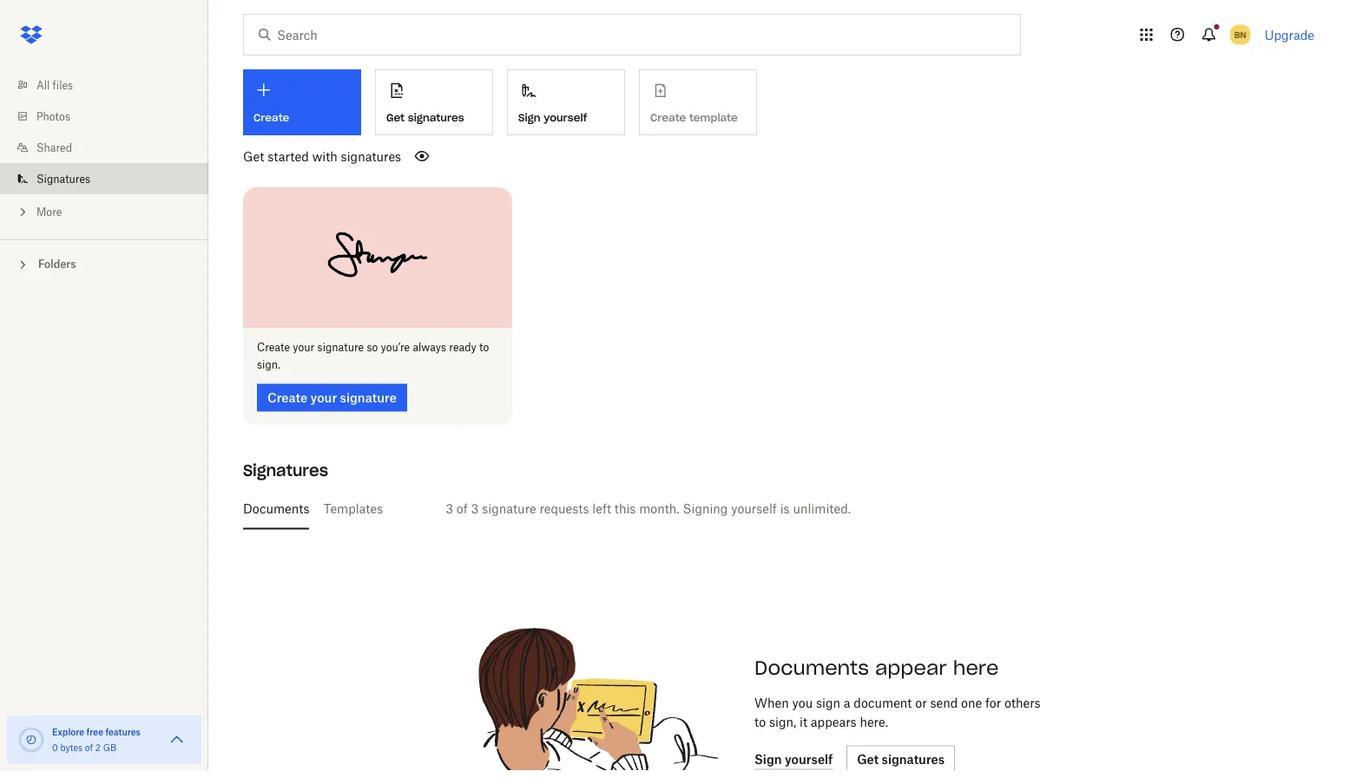 Task type: locate. For each thing, give the bounding box(es) containing it.
signature down create your signature so you're always ready to sign.
[[340, 391, 397, 406]]

your up the create your signature button
[[293, 341, 315, 354]]

1 horizontal spatial signatures
[[243, 461, 328, 481]]

create for create
[[254, 111, 289, 125]]

1 horizontal spatial signatures
[[408, 111, 464, 124]]

2 vertical spatial signature
[[482, 502, 536, 517]]

1 vertical spatial signatures
[[341, 149, 401, 164]]

1 horizontal spatial 3
[[471, 502, 479, 517]]

2 vertical spatial get
[[857, 753, 879, 768]]

documents left templates tab
[[243, 502, 310, 517]]

0 vertical spatial signatures
[[36, 172, 90, 185]]

1 vertical spatial signatures
[[243, 461, 328, 481]]

0 vertical spatial of
[[457, 502, 468, 517]]

tab list
[[243, 488, 1308, 530]]

more image
[[14, 204, 31, 221]]

1 vertical spatial your
[[310, 391, 337, 406]]

sign yourself button
[[507, 69, 625, 135], [755, 750, 833, 771]]

1 vertical spatial get signatures
[[857, 753, 945, 768]]

documents
[[243, 502, 310, 517], [755, 656, 869, 680]]

create inside button
[[267, 391, 308, 406]]

2 horizontal spatial yourself
[[785, 752, 833, 767]]

signatures up documents tab
[[243, 461, 328, 481]]

files
[[53, 79, 73, 92]]

a
[[844, 696, 851, 711]]

sign
[[816, 696, 841, 711]]

1 horizontal spatial sign yourself
[[755, 752, 833, 767]]

create inside create your signature so you're always ready to sign.
[[257, 341, 290, 354]]

to inside create your signature so you're always ready to sign.
[[479, 341, 489, 354]]

signature inside create your signature so you're always ready to sign.
[[317, 341, 364, 354]]

list containing all files
[[0, 59, 208, 240]]

0 vertical spatial documents
[[243, 502, 310, 517]]

your for create your signature
[[310, 391, 337, 406]]

1 vertical spatial of
[[85, 743, 93, 754]]

2 vertical spatial signatures
[[882, 753, 945, 768]]

signature left so on the left top of the page
[[317, 341, 364, 354]]

2 horizontal spatial signatures
[[882, 753, 945, 768]]

0 vertical spatial sign
[[518, 111, 541, 124]]

your inside button
[[310, 391, 337, 406]]

create
[[254, 111, 289, 125], [257, 341, 290, 354], [267, 391, 308, 406]]

you
[[792, 696, 813, 711]]

1 horizontal spatial sign yourself button
[[755, 750, 833, 771]]

0 vertical spatial get signatures button
[[375, 69, 493, 135]]

you're
[[381, 341, 410, 354]]

of inside explore free features 0 bytes of 2 gb
[[85, 743, 93, 754]]

1 horizontal spatial get
[[386, 111, 405, 124]]

your down create your signature so you're always ready to sign.
[[310, 391, 337, 406]]

0 vertical spatial to
[[479, 341, 489, 354]]

2 horizontal spatial get
[[857, 753, 879, 768]]

tab list containing documents
[[243, 488, 1308, 530]]

1 3 from the left
[[446, 502, 453, 517]]

0 vertical spatial create
[[254, 111, 289, 125]]

left
[[592, 502, 611, 517]]

get left started
[[243, 149, 264, 164]]

0 horizontal spatial signatures
[[36, 172, 90, 185]]

create up sign.
[[257, 341, 290, 354]]

when you sign a document or send one for others to sign, it appears here.
[[755, 696, 1041, 730]]

gb
[[103, 743, 116, 754]]

signatures down the shared in the top of the page
[[36, 172, 90, 185]]

0 vertical spatial get signatures
[[386, 111, 464, 124]]

to
[[479, 341, 489, 354], [755, 716, 766, 730]]

here.
[[860, 716, 888, 730]]

is
[[780, 502, 790, 517]]

documents up you
[[755, 656, 869, 680]]

signatures
[[408, 111, 464, 124], [341, 149, 401, 164], [882, 753, 945, 768]]

3 of 3 signature requests left this month. signing yourself is unlimited.
[[446, 502, 851, 517]]

sign yourself
[[518, 111, 587, 124], [755, 752, 833, 767]]

create your signature button
[[257, 384, 407, 412]]

1 horizontal spatial sign
[[755, 752, 782, 767]]

with
[[312, 149, 338, 164]]

explore free features 0 bytes of 2 gb
[[52, 727, 141, 754]]

more
[[36, 205, 62, 218]]

0 vertical spatial your
[[293, 341, 315, 354]]

get started with signatures
[[243, 149, 401, 164]]

0 horizontal spatial to
[[479, 341, 489, 354]]

0 horizontal spatial 3
[[446, 502, 453, 517]]

list
[[0, 59, 208, 240]]

started
[[268, 149, 309, 164]]

2 vertical spatial create
[[267, 391, 308, 406]]

photos
[[36, 110, 70, 123]]

0 horizontal spatial sign
[[518, 111, 541, 124]]

your inside create your signature so you're always ready to sign.
[[293, 341, 315, 354]]

get down "here."
[[857, 753, 879, 768]]

1 vertical spatial get
[[243, 149, 264, 164]]

create down sign.
[[267, 391, 308, 406]]

0 vertical spatial signature
[[317, 341, 364, 354]]

month.
[[639, 502, 680, 517]]

0 horizontal spatial get signatures button
[[375, 69, 493, 135]]

documents appear here
[[755, 656, 999, 680]]

signatures list item
[[0, 163, 208, 194]]

0 vertical spatial yourself
[[544, 111, 587, 124]]

0 horizontal spatial signatures
[[341, 149, 401, 164]]

1 horizontal spatial get signatures button
[[847, 746, 955, 772]]

here
[[953, 656, 999, 680]]

0 horizontal spatial documents
[[243, 502, 310, 517]]

create your signature
[[267, 391, 397, 406]]

create up started
[[254, 111, 289, 125]]

0 vertical spatial signatures
[[408, 111, 464, 124]]

1 vertical spatial create
[[257, 341, 290, 354]]

to down when
[[755, 716, 766, 730]]

1 vertical spatial sign
[[755, 752, 782, 767]]

0
[[52, 743, 58, 754]]

quota usage element
[[17, 727, 45, 755]]

get signatures button
[[375, 69, 493, 135], [847, 746, 955, 772]]

signature inside button
[[340, 391, 397, 406]]

1 horizontal spatial to
[[755, 716, 766, 730]]

sign.
[[257, 359, 280, 372]]

or
[[915, 696, 927, 711]]

get
[[386, 111, 405, 124], [243, 149, 264, 164], [857, 753, 879, 768]]

sign
[[518, 111, 541, 124], [755, 752, 782, 767]]

templates
[[323, 502, 383, 517]]

signature
[[317, 341, 364, 354], [340, 391, 397, 406], [482, 502, 536, 517]]

1 vertical spatial documents
[[755, 656, 869, 680]]

get signatures
[[386, 111, 464, 124], [857, 753, 945, 768]]

0 horizontal spatial sign yourself
[[518, 111, 587, 124]]

signatures inside signatures list item
[[36, 172, 90, 185]]

to right ready
[[479, 341, 489, 354]]

signatures link
[[14, 163, 208, 194]]

1 horizontal spatial documents
[[755, 656, 869, 680]]

upgrade
[[1265, 27, 1315, 42]]

get up get started with signatures
[[386, 111, 405, 124]]

so
[[367, 341, 378, 354]]

signature left requests
[[482, 502, 536, 517]]

your
[[293, 341, 315, 354], [310, 391, 337, 406]]

1 vertical spatial yourself
[[731, 502, 777, 517]]

1 vertical spatial signature
[[340, 391, 397, 406]]

dropbox image
[[14, 17, 49, 52]]

0 horizontal spatial get signatures
[[386, 111, 464, 124]]

1 vertical spatial to
[[755, 716, 766, 730]]

bn
[[1235, 29, 1246, 40]]

folders button
[[0, 251, 208, 277]]

yourself
[[544, 111, 587, 124], [731, 502, 777, 517], [785, 752, 833, 767]]

your for create your signature so you're always ready to sign.
[[293, 341, 315, 354]]

0 horizontal spatial of
[[85, 743, 93, 754]]

of
[[457, 502, 468, 517], [85, 743, 93, 754]]

1 vertical spatial sign yourself button
[[755, 750, 833, 771]]

signatures
[[36, 172, 90, 185], [243, 461, 328, 481]]

create inside dropdown button
[[254, 111, 289, 125]]

0 vertical spatial sign yourself button
[[507, 69, 625, 135]]

3
[[446, 502, 453, 517], [471, 502, 479, 517]]

1 vertical spatial get signatures button
[[847, 746, 955, 772]]

for
[[986, 696, 1001, 711]]

photos link
[[14, 101, 208, 132]]



Task type: vqa. For each thing, say whether or not it's contained in the screenshot.
to inside the Create your signature so you're always ready to sign.
yes



Task type: describe. For each thing, give the bounding box(es) containing it.
folders
[[38, 258, 76, 271]]

signature for create your signature
[[340, 391, 397, 406]]

2 vertical spatial yourself
[[785, 752, 833, 767]]

0 horizontal spatial yourself
[[544, 111, 587, 124]]

2 3 from the left
[[471, 502, 479, 517]]

one
[[961, 696, 982, 711]]

ready
[[449, 341, 476, 354]]

create your signature so you're always ready to sign.
[[257, 341, 489, 372]]

Search in folder "Dropbox" text field
[[277, 25, 985, 44]]

send
[[930, 696, 958, 711]]

create for create your signature so you're always ready to sign.
[[257, 341, 290, 354]]

to inside when you sign a document or send one for others to sign, it appears here.
[[755, 716, 766, 730]]

create for create your signature
[[267, 391, 308, 406]]

signature for create your signature so you're always ready to sign.
[[317, 341, 364, 354]]

0 horizontal spatial sign yourself button
[[507, 69, 625, 135]]

all files link
[[14, 69, 208, 101]]

1 horizontal spatial yourself
[[731, 502, 777, 517]]

unlimited.
[[793, 502, 851, 517]]

create button
[[243, 69, 361, 135]]

requests
[[540, 502, 589, 517]]

explore
[[52, 727, 84, 738]]

features
[[105, 727, 141, 738]]

0 vertical spatial sign yourself
[[518, 111, 587, 124]]

upgrade link
[[1265, 27, 1315, 42]]

sign,
[[769, 716, 796, 730]]

when
[[755, 696, 789, 711]]

all
[[36, 79, 50, 92]]

bytes
[[60, 743, 83, 754]]

2
[[95, 743, 101, 754]]

bn button
[[1227, 21, 1254, 49]]

1 horizontal spatial of
[[457, 502, 468, 517]]

appear
[[875, 656, 947, 680]]

0 horizontal spatial get
[[243, 149, 264, 164]]

others
[[1005, 696, 1041, 711]]

free
[[86, 727, 103, 738]]

1 horizontal spatial get signatures
[[857, 753, 945, 768]]

documents for documents
[[243, 502, 310, 517]]

shared link
[[14, 132, 208, 163]]

1 vertical spatial sign yourself
[[755, 752, 833, 767]]

documents for documents appear here
[[755, 656, 869, 680]]

templates tab
[[323, 488, 383, 530]]

shared
[[36, 141, 72, 154]]

appears
[[811, 716, 857, 730]]

all files
[[36, 79, 73, 92]]

document
[[854, 696, 912, 711]]

it
[[800, 716, 808, 730]]

this
[[615, 502, 636, 517]]

documents tab
[[243, 488, 310, 530]]

signing
[[683, 502, 728, 517]]

0 vertical spatial get
[[386, 111, 405, 124]]

always
[[413, 341, 446, 354]]



